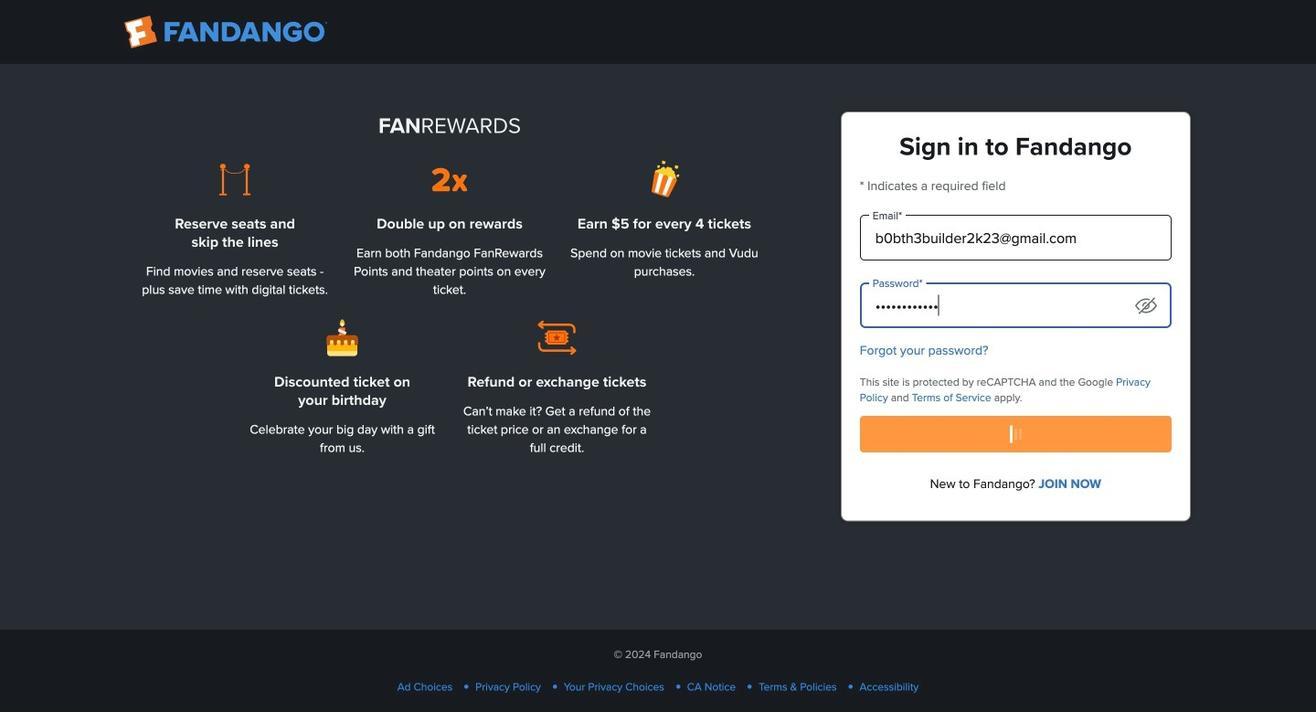 Task type: locate. For each thing, give the bounding box(es) containing it.
fandango home image
[[124, 16, 327, 48]]

None submit
[[860, 416, 1172, 453]]

password hide image
[[1136, 298, 1158, 314]]

  password field
[[860, 283, 1172, 328]]

  text field
[[860, 215, 1172, 261]]



Task type: vqa. For each thing, say whether or not it's contained in the screenshot.
first 13, from the bottom
no



